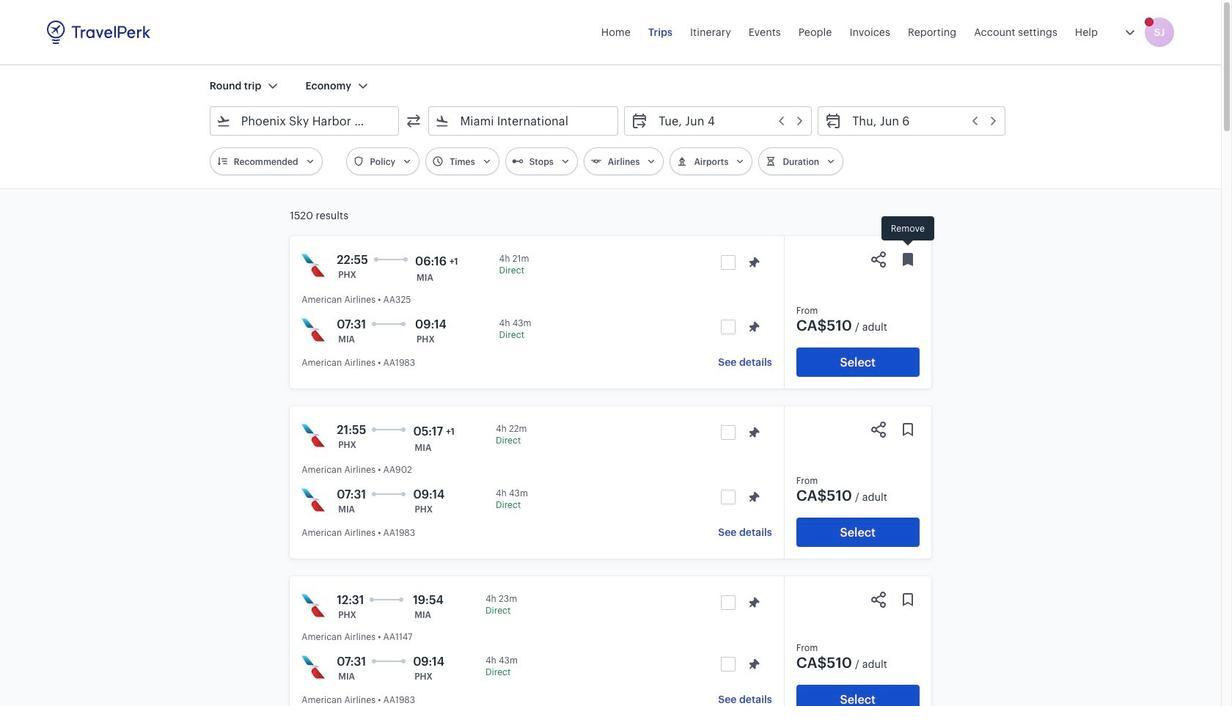 Task type: vqa. For each thing, say whether or not it's contained in the screenshot.
Depart text box
no



Task type: locate. For each thing, give the bounding box(es) containing it.
0 vertical spatial american airlines image
[[302, 254, 325, 277]]

tooltip
[[882, 216, 935, 248]]

2 vertical spatial american airlines image
[[302, 489, 325, 512]]

Depart field
[[649, 109, 806, 133]]

3 american airlines image from the top
[[302, 656, 325, 679]]

From search field
[[231, 109, 380, 133]]

1 vertical spatial american airlines image
[[302, 594, 325, 618]]

american airlines image
[[302, 318, 325, 342], [302, 594, 325, 618], [302, 656, 325, 679]]

2 american airlines image from the top
[[302, 594, 325, 618]]

2 vertical spatial american airlines image
[[302, 656, 325, 679]]

2 american airlines image from the top
[[302, 424, 325, 448]]

0 vertical spatial american airlines image
[[302, 318, 325, 342]]

1 vertical spatial american airlines image
[[302, 424, 325, 448]]

3 american airlines image from the top
[[302, 489, 325, 512]]

american airlines image
[[302, 254, 325, 277], [302, 424, 325, 448], [302, 489, 325, 512]]



Task type: describe. For each thing, give the bounding box(es) containing it.
1 american airlines image from the top
[[302, 318, 325, 342]]

To search field
[[450, 109, 599, 133]]

Return field
[[842, 109, 999, 133]]

1 american airlines image from the top
[[302, 254, 325, 277]]



